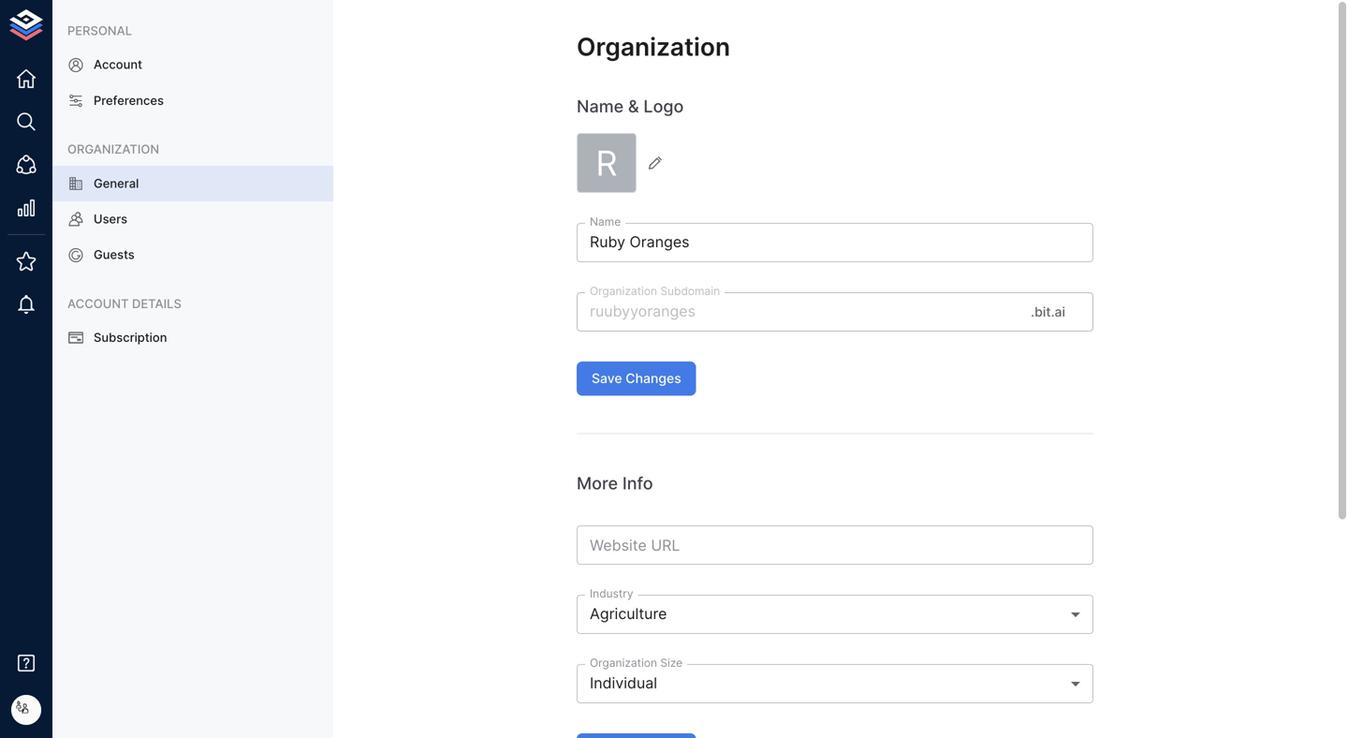 Task type: locate. For each thing, give the bounding box(es) containing it.
Organization Subdomain text field
[[577, 292, 1024, 332]]

organization left "subdomain"
[[590, 284, 658, 298]]

organization up logo
[[577, 32, 731, 62]]

individual
[[590, 674, 658, 692]]

users link
[[52, 201, 333, 237]]

name & logo
[[577, 96, 684, 117]]

general
[[94, 176, 139, 190]]

organization subdomain
[[590, 284, 720, 298]]

industry agriculture
[[590, 586, 667, 623]]

name left &
[[577, 96, 624, 117]]

2 vertical spatial organization
[[590, 656, 658, 669]]

size
[[661, 656, 683, 669]]

organization inside organization size individual
[[590, 656, 658, 669]]

preferences link
[[52, 83, 333, 119]]

https:// text field
[[577, 525, 1094, 565]]

subdomain
[[661, 284, 720, 298]]

guests
[[94, 247, 135, 262]]

organization for organization subdomain
[[590, 284, 658, 298]]

changes
[[626, 371, 682, 387]]

&
[[628, 96, 639, 117]]

organization
[[577, 32, 731, 62], [590, 284, 658, 298], [590, 656, 658, 669]]

agriculture
[[590, 604, 667, 623]]

save changes
[[592, 371, 682, 387]]

1 vertical spatial organization
[[590, 284, 658, 298]]

logo
[[644, 96, 684, 117]]

more
[[577, 473, 618, 494]]

name
[[577, 96, 624, 117], [590, 215, 621, 228]]

1 vertical spatial name
[[590, 215, 621, 228]]

more info
[[577, 473, 653, 494]]

name down r
[[590, 215, 621, 228]]

save
[[592, 371, 622, 387]]

0 vertical spatial organization
[[577, 32, 731, 62]]

0 vertical spatial name
[[577, 96, 624, 117]]

organization size individual
[[590, 656, 683, 692]]

organization for organization
[[577, 32, 731, 62]]

guests link
[[52, 237, 333, 273]]

industry
[[590, 586, 634, 600]]

organization up individual
[[590, 656, 658, 669]]

.bit.ai
[[1031, 304, 1066, 320]]



Task type: vqa. For each thing, say whether or not it's contained in the screenshot.
SHOPPING
no



Task type: describe. For each thing, give the bounding box(es) containing it.
subscription link
[[52, 320, 333, 356]]

info
[[623, 473, 653, 494]]

account
[[67, 296, 129, 311]]

save changes button
[[577, 362, 697, 396]]

Industry field
[[577, 595, 1094, 634]]

name for name
[[590, 215, 621, 228]]

r
[[596, 142, 618, 184]]

account details
[[67, 296, 182, 311]]

users
[[94, 212, 128, 226]]

general link
[[52, 166, 333, 201]]

Organization Size field
[[577, 664, 1094, 703]]

account link
[[52, 47, 333, 83]]

organization for organization size individual
[[590, 656, 658, 669]]

account
[[94, 57, 142, 72]]

subscription
[[94, 330, 167, 345]]

organization
[[67, 142, 159, 157]]

name for name & logo
[[577, 96, 624, 117]]

personal
[[67, 23, 132, 38]]

r button
[[577, 133, 671, 193]]

Name text field
[[577, 223, 1094, 262]]

details
[[132, 296, 182, 311]]

preferences
[[94, 93, 164, 108]]



